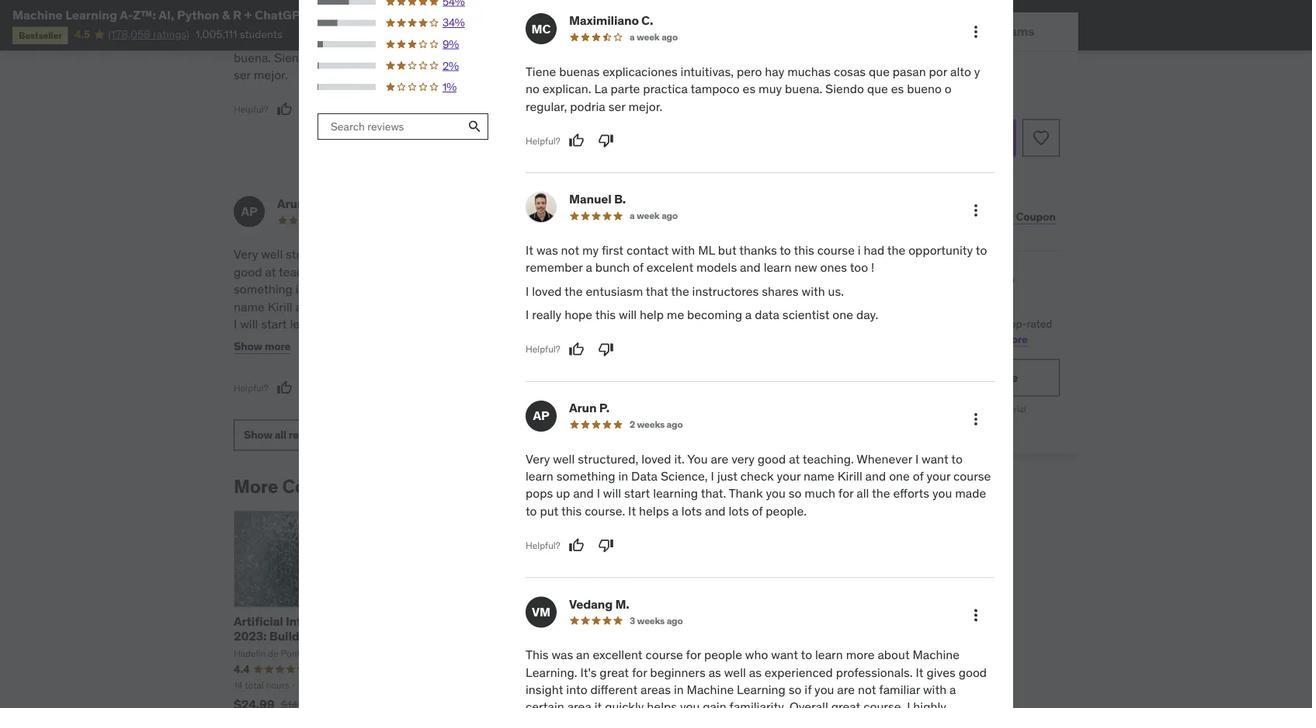 Task type: describe. For each thing, give the bounding box(es) containing it.
with inside this was an excellent course for people who want to learn more about machine learning. it's great for beginners as well as experienced professionals. it gives good insight into different areas in machine learning so if you are not familiar with a certain area it quickly helps you gain familiarity. overall great course, i hig
[[923, 681, 947, 697]]

0 vertical spatial mark review by manuel b. as helpful image
[[561, 131, 577, 147]]

free
[[995, 369, 1018, 385]]

0 vertical spatial cosas
[[280, 15, 312, 31]]

more courses by
[[234, 475, 383, 499]]

30-day money-back guarantee
[[880, 169, 1013, 181]]

was for it was not my first contact with ml but thanks to this course i had the opportunity to remember a bunch of excelent models and learn new ones too !
[[529, 0, 550, 13]]

show more for very well structured, loved it. you are very good at teaching. whenever i want to learn something in data science, i just check your name kirill and one of your course pops up and i will start learning that. thank you so much for all the efforts you made to put this course. it helps a lots and lots of people.
[[234, 340, 291, 354]]

at inside starting at $16.58 per month after trial cancel anytime
[[903, 403, 911, 415]]

and inside it was not my first contact with ml but thanks to this course i had the opportunity to remember a bunch of excelent models and learn new ones too ! i loved the entusiasm that the instructores shares with us. i really hope this will help me becoming a data scientist one day.
[[740, 259, 761, 275]]

course inside this was an excellent course for people who want to learn more about machine learning. it's great for beginners as well as experienced professionals. it gives good insight into different areas in machine learning so if you are not familiar with a certain area it quickly helps you gain familiarity. overall great course, i hig
[[646, 647, 683, 663]]

0 horizontal spatial put
[[380, 334, 399, 349]]

0 horizontal spatial science,
[[338, 281, 385, 297]]

1% button
[[318, 79, 489, 95]]

23 total hours
[[604, 680, 662, 692]]

1 vertical spatial course.
[[585, 503, 625, 519]]

learning. for this was an excellent course for people who want to learn more about machine learning. it's great for beginners as well as experienced professionals. it gives good insight into different areas in machine learning so if you are not familiar with a certain area it quickly helps you gain familiarity. overall great course, i highly recommend!
[[709, 264, 761, 280]]

quickly for this was an excellent course for people who want to learn more about machine learning. it's great for beginners as well as experienced professionals. it gives good insight into different areas in machine learning so if you are not familiar with a certain area it quickly helps you gain familiarity. overall great course, i highly recommend!
[[719, 334, 758, 349]]

mark review by maximiliano c. as unhelpful image
[[306, 102, 322, 117]]

! for it was not my first contact with ml but thanks to this course i had the opportunity to remember a bunch of excelent models and learn new ones too ! i loved the entusiasm that the instructores shares with us. i really hope this will help me becoming a data scientist one day.
[[871, 259, 875, 275]]

mark review by manuel b. as unhelpful image for topmost mark review by manuel b. as helpful image
[[591, 131, 606, 147]]

0 horizontal spatial 3
[[622, 214, 627, 226]]

2 tableau from the top
[[419, 628, 464, 644]]

course, for this was an excellent course for people who want to learn more about machine learning. it's great for beginners as well as experienced professionals. it gives good insight into different areas in machine learning so if you are not familiar with a certain area it quickly helps you gain familiarity. overall great course, i hig
[[864, 699, 904, 708]]

0 horizontal spatial arun p.
[[277, 196, 318, 212]]

1 vertical spatial 3 weeks ago
[[630, 614, 683, 627]]

courses
[[282, 475, 354, 499]]

manuel
[[569, 191, 612, 207]]

team inside kirill eremenko, hadelin de ponteves, superdatascience team, ligency team
[[745, 661, 768, 673]]

1 vertical spatial thank
[[729, 485, 763, 501]]

it for this was an excellent course for people who want to learn more about machine learning. it's great for beginners as well as experienced professionals. it gives good insight into different areas in machine learning so if you are not familiar with a certain area it quickly helps you gain familiarity. overall great course, i hig
[[595, 699, 602, 708]]

in inside this was an excellent course for people who want to learn more about machine learning. it's great for beginners as well as experienced professionals. it gives good insight into different areas in machine learning so if you are not familiar with a certain area it quickly helps you gain familiarity. overall great course, i hig
[[674, 681, 684, 697]]

helpful? left mark review by arun p. as helpful image at the left bottom
[[234, 382, 268, 394]]

(95,806)
[[496, 664, 531, 676]]

23
[[604, 680, 615, 692]]

data inside tableau 2022 a-z: hands-on tableau training for data science
[[534, 628, 561, 644]]

1,005,111 students
[[196, 27, 282, 41]]

1 horizontal spatial podria
[[570, 98, 605, 114]]

week for b.
[[637, 210, 660, 222]]

1 vertical spatial up
[[556, 485, 570, 501]]

models for it was not my first contact with ml but thanks to this course i had the opportunity to remember a bunch of excelent models and learn new ones too ! i loved the entusiasm that the instructores shares with us. i really hope this will help me becoming a data scientist one day.
[[697, 259, 737, 275]]

hands-
[[525, 614, 567, 629]]

bestseller
[[19, 29, 62, 41]]

intelligence
[[286, 614, 354, 629]]

with inside this was an excellent course for people who want to learn more about machine learning. it's great for beginners as well as experienced professionals. it gives good insight into different areas in machine learning so if you are not familiar with a certain area it quickly helps you gain familiarity. overall great course, i highly recommend!
[[604, 334, 627, 349]]

gives for this was an excellent course for people who want to learn more about machine learning. it's great for beginners as well as experienced professionals. it gives good insight into different areas in machine learning so if you are not familiar with a certain area it quickly helps you gain familiarity. overall great course, i highly recommend!
[[609, 299, 638, 315]]

too for it was not my first contact with ml but thanks to this course i had the opportunity to remember a bunch of excelent models and learn new ones too !
[[604, 50, 622, 65]]

2 vertical spatial all
[[857, 485, 869, 501]]

this inside get this course, plus 11,000+ of our top-rated courses, with personal plan.
[[853, 317, 871, 331]]

and inside it was not my first contact with ml but thanks to this course i had the opportunity to remember a bunch of excelent models and learn new ones too !
[[732, 32, 753, 48]]

get
[[833, 317, 851, 331]]

into for this was an excellent course for people who want to learn more about machine learning. it's great for beginners as well as experienced professionals. it gives good insight into different areas in machine learning so if you are not familiar with a certain area it quickly helps you gain familiarity. overall great course, i highly recommend!
[[712, 299, 734, 315]]

excelent for it was not my first contact with ml but thanks to this course i had the opportunity to remember a bunch of excelent models and learn new ones too !
[[639, 32, 686, 48]]

1 vertical spatial buena.
[[785, 81, 822, 97]]

1 horizontal spatial science,
[[661, 468, 708, 484]]

2 horizontal spatial data
[[631, 468, 658, 484]]

2 all levels from the left
[[727, 680, 766, 692]]

1 all from the left
[[542, 680, 552, 692]]

34%
[[443, 16, 465, 30]]

1 vertical spatial mark review by manuel b. as helpful image
[[569, 341, 584, 357]]

0 horizontal spatial just
[[394, 281, 415, 297]]

1 vertical spatial muchas
[[787, 63, 831, 79]]

ligency inside kirill eremenko, hadelin de ponteves, superdatascience team, ligency team
[[711, 661, 743, 673]]

1 vertical spatial p.
[[599, 400, 610, 416]]

subscribe
[[833, 271, 905, 290]]

to inside subscribe to udemy's top courses
[[908, 271, 923, 290]]

0 horizontal spatial thank
[[366, 316, 400, 332]]

z™
[[703, 614, 723, 629]]

wishlist image
[[1032, 129, 1051, 147]]

0 horizontal spatial podria
[[448, 50, 483, 65]]

with inside i loved the entusiasm that the instructores shares with us.
[[649, 67, 672, 83]]

learn inside this was an excellent course for people who want to learn more about machine learning. it's great for beginners as well as experienced professionals. it gives good insight into different areas in machine learning so if you are not familiar with a certain area it quickly helps you gain familiarity. overall great course, i hig
[[815, 647, 843, 663]]

gain for this was an excellent course for people who want to learn more about machine learning. it's great for beginners as well as experienced professionals. it gives good insight into different areas in machine learning so if you are not familiar with a certain area it quickly helps you gain familiarity. overall great course, i highly recommend!
[[574, 351, 597, 367]]

science
[[419, 643, 465, 659]]

0 vertical spatial up
[[454, 299, 469, 315]]

1 vertical spatial start
[[624, 485, 650, 501]]

0 horizontal spatial one
[[319, 299, 340, 315]]

top
[[990, 271, 1015, 290]]

0 vertical spatial check
[[418, 281, 451, 297]]

superdatascience inside kirill eremenko, hadelin de ponteves, superdatascience team, ligency team
[[604, 661, 682, 673]]

entusiasm inside i loved the entusiasm that the instructores shares with us.
[[692, 50, 749, 65]]

area for this was an excellent course for people who want to learn more about machine learning. it's great for beginners as well as experienced professionals. it gives good insight into different areas in machine learning so if you are not familiar with a certain area it quickly helps you gain familiarity. overall great course, i hig
[[567, 699, 592, 708]]

get this course, plus 11,000+ of our top-rated courses, with personal plan.
[[833, 317, 1052, 346]]

too for it was not my first contact with ml but thanks to this course i had the opportunity to remember a bunch of excelent models and learn new ones too ! i loved the entusiasm that the instructores shares with us. i really hope this will help me becoming a data scientist one day.
[[850, 259, 868, 275]]

0 horizontal spatial muchas
[[234, 15, 277, 31]]

learning inside this was an excellent course for people who want to learn more about machine learning. it's great for beginners as well as experienced professionals. it gives good insight into different areas in machine learning so if you are not familiar with a certain area it quickly helps you gain familiarity. overall great course, i hig
[[737, 681, 786, 697]]

2 horizontal spatial one
[[889, 468, 910, 484]]

of inside it was not my first contact with ml but thanks to this course i had the opportunity to remember a bunch of excelent models and learn new ones too !
[[625, 32, 636, 48]]

1 vertical spatial pero
[[737, 63, 762, 79]]

want inside this was an excellent course for people who want to learn more about machine learning. it's great for beginners as well as experienced professionals. it gives good insight into different areas in machine learning so if you are not familiar with a certain area it quickly helps you gain familiarity. overall great course, i hig
[[771, 647, 798, 663]]

different for this was an excellent course for people who want to learn more about machine learning. it's great for beginners as well as experienced professionals. it gives good insight into different areas in machine learning so if you are not familiar with a certain area it quickly helps you gain familiarity. overall great course, i highly recommend!
[[518, 316, 565, 332]]

so inside this was an excellent course for people who want to learn more about machine learning. it's great for beginners as well as experienced professionals. it gives good insight into different areas in machine learning so if you are not familiar with a certain area it quickly helps you gain familiarity. overall great course, i hig
[[789, 681, 802, 697]]

0 horizontal spatial la
[[285, 32, 299, 48]]

additional actions for review by arun p. image
[[967, 410, 985, 428]]

not inside it was not my first contact with ml but thanks to this course i had the opportunity to remember a bunch of excelent models and learn new ones too ! i loved the entusiasm that the instructores shares with us. i really hope this will help me becoming a data scientist one day.
[[561, 242, 579, 258]]

try
[[875, 369, 892, 385]]

4.4
[[234, 663, 250, 677]]

0 vertical spatial all
[[234, 334, 246, 349]]

$16.58
[[913, 403, 941, 415]]

teams tab list
[[815, 12, 1079, 51]]

2 levels from the left
[[739, 680, 766, 692]]

0 vertical spatial intuitivas,
[[389, 0, 442, 13]]

as up the help
[[646, 281, 659, 297]]

one inside it was not my first contact with ml but thanks to this course i had the opportunity to remember a bunch of excelent models and learn new ones too ! i loved the entusiasm that the instructores shares with us. i really hope this will help me becoming a data scientist one day.
[[833, 307, 853, 323]]

1 vertical spatial buenas
[[559, 63, 600, 79]]

1 horizontal spatial o
[[945, 81, 952, 97]]

teams
[[997, 23, 1034, 39]]

0 vertical spatial vedang m.
[[561, 196, 622, 212]]

0 vertical spatial weeks
[[629, 214, 657, 226]]

off
[[976, 68, 991, 84]]

0 horizontal spatial &
[[222, 7, 230, 23]]

1 vertical spatial practica
[[643, 81, 688, 97]]

overall for this was an excellent course for people who want to learn more about machine learning. it's great for beginners as well as experienced professionals. it gives good insight into different areas in machine learning so if you are not familiar with a certain area it quickly helps you gain familiarity. overall great course, i highly recommend!
[[660, 351, 699, 367]]

show more button down mc
[[518, 82, 575, 113]]

for inside tableau 2022 a-z: hands-on tableau training for data science
[[515, 628, 532, 644]]

team, inside kirill eremenko, hadelin de ponteves, superdatascience team, ligency team
[[684, 661, 709, 673]]

to inside this was an excellent course for people who want to learn more about machine learning. it's great for beginners as well as experienced professionals. it gives good insight into different areas in machine learning so if you are not familiar with a certain area it quickly helps you gain familiarity. overall great course, i hig
[[801, 647, 812, 663]]

try personal plan for free link
[[833, 359, 1060, 396]]

ones for it was not my first contact with ml but thanks to this course i had the opportunity to remember a bunch of excelent models and learn new ones too !
[[575, 50, 601, 65]]

0 horizontal spatial pasan
[[339, 15, 372, 31]]

1 horizontal spatial muy
[[759, 81, 782, 97]]

0 horizontal spatial very well structured, loved it. you are very good at teaching. whenever i want to learn something in data science, i just check your name kirill and one of your course pops up and i will start learning that. thank you so much for all the efforts you made to put this course. it helps a lots and lots of people.
[[234, 247, 492, 367]]

0 horizontal spatial muy
[[450, 32, 473, 48]]

show more button for this was an excellent course for people who want to learn more about machine learning. it's great for beginners as well as experienced professionals. it gives good insight into different areas in machine learning so if you are not familiar with a certain area it quickly helps you gain familiarity. overall great course, i highly recommend!
[[518, 332, 575, 363]]

1 horizontal spatial explicaciones
[[603, 63, 678, 79]]

build
[[269, 628, 299, 644]]

team, inside kirill eremenko, superdatascience team, ligency team
[[567, 648, 591, 660]]

1 vertical spatial vedang m.
[[569, 596, 629, 612]]

this for this was an excellent course for people who want to learn more about machine learning. it's great for beginners as well as experienced professionals. it gives good insight into different areas in machine learning so if you are not familiar with a certain area it quickly helps you gain familiarity. overall great course, i highly recommend!
[[518, 247, 541, 263]]

familiarity. for this was an excellent course for people who want to learn more about machine learning. it's great for beginners as well as experienced professionals. it gives good insight into different areas in machine learning so if you are not familiar with a certain area it quickly helps you gain familiarity. overall great course, i hig
[[730, 699, 787, 708]]

it was not my first contact with ml but thanks to this course i had the opportunity to remember a bunch of excelent models and learn new ones too ! i loved the entusiasm that the instructores shares with us. i really hope this will help me becoming a data scientist one day.
[[526, 242, 987, 323]]

1 vertical spatial personal
[[895, 369, 945, 385]]

1 horizontal spatial check
[[741, 468, 774, 484]]

it inside it was not my first contact with ml but thanks to this course i had the opportunity to remember a bunch of excelent models and learn new ones too !
[[518, 0, 526, 13]]

ai,
[[159, 7, 174, 23]]

0 horizontal spatial that.
[[338, 316, 363, 332]]

0 vertical spatial buena.
[[234, 50, 271, 65]]

0 vertical spatial name
[[234, 299, 265, 315]]

0 horizontal spatial tampoco
[[382, 32, 431, 48]]

was for it was not my first contact with ml but thanks to this course i had the opportunity to remember a bunch of excelent models and learn new ones too ! i loved the entusiasm that the instructores shares with us. i really hope this will help me becoming a data scientist one day.
[[536, 242, 558, 258]]

learning inside deep learning a-z™ 2023: neural networks, ai & chatgpt bonus
[[637, 614, 688, 629]]

i loved the entusiasm that the instructores shares with us.
[[518, 50, 774, 83]]

ponteves,
[[719, 648, 760, 660]]

2 for 2 days left at this price!
[[849, 92, 855, 106]]

gain for this was an excellent course for people who want to learn more about machine learning. it's great for beginners as well as experienced professionals. it gives good insight into different areas in machine learning so if you are not familiar with a certain area it quickly helps you gain familiarity. overall great course, i hig
[[703, 699, 727, 708]]

personal inside get this course, plus 11,000+ of our top-rated courses, with personal plan.
[[900, 332, 942, 346]]

experienced for this was an excellent course for people who want to learn more about machine learning. it's great for beginners as well as experienced professionals. it gives good insight into different areas in machine learning so if you are not familiar with a certain area it quickly helps you gain familiarity. overall great course, i highly recommend!
[[702, 281, 771, 297]]

course inside this was an excellent course for people who want to learn more about machine learning. it's great for beginners as well as experienced professionals. it gives good insight into different areas in machine learning so if you are not familiar with a certain area it quickly helps you gain familiarity. overall great course, i highly recommend!
[[638, 247, 675, 263]]

1,005,111
[[196, 27, 237, 41]]

z
[[369, 614, 377, 629]]

learn inside it was not my first contact with ml but thanks to this course i had the opportunity to remember a bunch of excelent models and learn new ones too !
[[518, 50, 546, 65]]

ratings)
[[153, 27, 190, 41]]

helpful? for mark review by maximiliano c. as unhelpful icon's mark review by maximiliano c. as helpful icon
[[526, 135, 560, 147]]

1%
[[443, 80, 457, 94]]

0 horizontal spatial explican.
[[234, 32, 282, 48]]

hope
[[565, 307, 593, 323]]

1 horizontal spatial siendo
[[825, 81, 864, 97]]

python
[[177, 7, 219, 23]]

this was an excellent course for people who want to learn more about machine learning. it's great for beginners as well as experienced professionals. it gives good insight into different areas in machine learning so if you are not familiar with a certain area it quickly helps you gain familiarity. overall great course, i hig
[[526, 647, 987, 708]]

14 total hours
[[234, 680, 289, 692]]

kirill eremenko, superdatascience team, ligency team
[[419, 648, 591, 673]]

mc
[[532, 20, 551, 36]]

deep
[[604, 614, 635, 629]]

0 vertical spatial tiene
[[234, 0, 264, 13]]

1 vertical spatial 3
[[630, 614, 635, 627]]

chatgpt for networks,
[[604, 643, 656, 659]]

show all reviews button
[[234, 420, 337, 451]]

team inside kirill eremenko, superdatascience team, ligency team
[[453, 661, 476, 673]]

instructores inside it was not my first contact with ml but thanks to this course i had the opportunity to remember a bunch of excelent models and learn new ones too ! i loved the entusiasm that the instructores shares with us. i really hope this will help me becoming a data scientist one day.
[[692, 283, 759, 299]]

subscribe to udemy's top courses
[[833, 271, 1015, 310]]

[2023]
[[350, 7, 389, 23]]

course inside it was not my first contact with ml but thanks to this course i had the opportunity to remember a bunch of excelent models and learn new ones too ! i loved the entusiasm that the instructores shares with us. i really hope this will help me becoming a data scientist one day.
[[817, 242, 855, 258]]

training
[[466, 628, 513, 644]]

0 vertical spatial teaching.
[[279, 264, 330, 280]]

lectures for chatgpt
[[685, 680, 719, 692]]

1 horizontal spatial made
[[955, 485, 986, 501]]

1 vertical spatial ap
[[533, 408, 549, 424]]

it inside it was not my first contact with ml but thanks to this course i had the opportunity to remember a bunch of excelent models and learn new ones too ! i loved the entusiasm that the instructores shares with us. i really hope this will help me becoming a data scientist one day.
[[526, 242, 533, 258]]

110
[[297, 680, 311, 692]]

helpful? for mark review by maximiliano c. as helpful icon related to mark review by maximiliano c. as unhelpful image
[[234, 103, 268, 115]]

chatgpt for &
[[255, 7, 307, 23]]

1 horizontal spatial por
[[929, 63, 947, 79]]

left
[[884, 92, 900, 106]]

2023: for artificial intelligence a-z 2023: build 5 ai (incl. chatgpt)
[[234, 628, 267, 644]]

1 horizontal spatial bueno
[[907, 81, 942, 97]]

it's for this was an excellent course for people who want to learn more about machine learning. it's great for beginners as well as experienced professionals. it gives good insight into different areas in machine learning so if you are not familiar with a certain area it quickly helps you gain familiarity. overall great course, i hig
[[580, 664, 597, 680]]

learn more link
[[971, 332, 1028, 346]]

as up becoming
[[687, 281, 699, 297]]

familiar for this was an excellent course for people who want to learn more about machine learning. it's great for beginners as well as experienced professionals. it gives good insight into different areas in machine learning so if you are not familiar with a certain area it quickly helps you gain familiarity. overall great course, i hig
[[879, 681, 920, 697]]

manuel b.
[[569, 191, 626, 207]]

scientist
[[783, 307, 830, 323]]

areas for this was an excellent course for people who want to learn more about machine learning. it's great for beginners as well as experienced professionals. it gives good insight into different areas in machine learning so if you are not familiar with a certain area it quickly helps you gain familiarity. overall great course, i highly recommend!
[[568, 316, 598, 332]]

a- for z™:
[[120, 7, 133, 23]]

alarm image
[[833, 92, 846, 105]]

0 horizontal spatial made
[[332, 334, 363, 349]]

apply coupon
[[985, 209, 1056, 223]]

z™:
[[133, 7, 156, 23]]

want inside this was an excellent course for people who want to learn more about machine learning. it's great for beginners as well as experienced professionals. it gives good insight into different areas in machine learning so if you are not familiar with a certain area it quickly helps you gain familiarity. overall great course, i highly recommend!
[[518, 264, 545, 280]]

really
[[532, 307, 562, 323]]

learning inside this was an excellent course for people who want to learn more about machine learning. it's great for beginners as well as experienced professionals. it gives good insight into different areas in machine learning so if you are not familiar with a certain area it quickly helps you gain familiarity. overall great course, i highly recommend!
[[664, 316, 713, 332]]

additional actions for review by maximiliano c. image
[[967, 23, 985, 41]]

kirill inside kirill eremenko, superdatascience team, ligency team
[[419, 648, 438, 660]]

1 vertical spatial alto
[[950, 63, 971, 79]]

0 vertical spatial o
[[394, 50, 401, 65]]

1 horizontal spatial mejor.
[[629, 98, 663, 114]]

but for it was not my first contact with ml but thanks to this course i had the opportunity to remember a bunch of excelent models and learn new ones too ! i loved the entusiasm that the instructores shares with us. i really hope this will help me becoming a data scientist one day.
[[718, 242, 737, 258]]

ligency inside kirill eremenko, superdatascience team, ligency team
[[419, 661, 451, 673]]

who for this was an excellent course for people who want to learn more about machine learning. it's great for beginners as well as experienced professionals. it gives good insight into different areas in machine learning so if you are not familiar with a certain area it quickly helps you gain familiarity. overall great course, i highly recommend!
[[738, 247, 761, 263]]

by
[[358, 475, 379, 499]]

1 vertical spatial pasan
[[893, 63, 926, 79]]

course inside it was not my first contact with ml but thanks to this course i had the opportunity to remember a bunch of excelent models and learn new ones too !
[[555, 15, 593, 31]]

1 all levels from the left
[[542, 680, 581, 692]]

1 vertical spatial teaching.
[[803, 451, 854, 466]]

learn inside this was an excellent course for people who want to learn more about machine learning. it's great for beginners as well as experienced professionals. it gives good insight into different areas in machine learning so if you are not familiar with a certain area it quickly helps you gain familiarity. overall great course, i highly recommend!
[[562, 264, 590, 280]]

not inside this was an excellent course for people who want to learn more about machine learning. it's great for beginners as well as experienced professionals. it gives good insight into different areas in machine learning so if you are not familiar with a certain area it quickly helps you gain familiarity. overall great course, i highly recommend!
[[539, 334, 557, 349]]

that inside i loved the entusiasm that the instructores shares with us.
[[752, 50, 774, 65]]

with inside it was not my first contact with ml but thanks to this course i had the opportunity to remember a bunch of excelent models and learn new ones too !
[[664, 0, 687, 13]]

1 vertical spatial tampoco
[[691, 81, 740, 97]]

0 vertical spatial something
[[234, 281, 293, 297]]

show inside show all reviews button
[[244, 428, 272, 442]]

b.
[[614, 191, 626, 207]]

helps inside this was an excellent course for people who want to learn more about machine learning. it's great for beginners as well as experienced professionals. it gives good insight into different areas in machine learning so if you are not familiar with a certain area it quickly helps you gain familiarity. overall great course, i highly recommend!
[[518, 351, 548, 367]]

82 lectures
[[487, 680, 534, 692]]

1 horizontal spatial efforts
[[893, 485, 930, 501]]

are inside this was an excellent course for people who want to learn more about machine learning. it's great for beginners as well as experienced professionals. it gives good insight into different areas in machine learning so if you are not familiar with a certain area it quickly helps you gain familiarity. overall great course, i highly recommend!
[[518, 334, 536, 349]]

it for this was an excellent course for people who want to learn more about machine learning. it's great for beginners as well as experienced professionals. it gives good insight into different areas in machine learning so if you are not familiar with a certain area it quickly helps you gain familiarity. overall great course, i highly recommend!
[[709, 334, 716, 349]]

plan
[[948, 369, 974, 385]]

hadelin
[[672, 648, 704, 660]]

reviews
[[289, 428, 327, 442]]

show more for this was an excellent course for people who want to learn more about machine learning. it's great for beginners as well as experienced professionals. it gives good insight into different areas in machine learning so if you are not familiar with a certain area it quickly helps you gain familiarity. overall great course, i highly recommend!
[[518, 340, 575, 354]]

a inside this was an excellent course for people who want to learn more about machine learning. it's great for beginners as well as experienced professionals. it gives good insight into different areas in machine learning so if you are not familiar with a certain area it quickly helps you gain familiarity. overall great course, i hig
[[950, 681, 956, 697]]

0 vertical spatial you
[[395, 247, 416, 263]]

more inside this was an excellent course for people who want to learn more about machine learning. it's great for beginners as well as experienced professionals. it gives good insight into different areas in machine learning so if you are not familiar with a certain area it quickly helps you gain familiarity. overall great course, i highly recommend!
[[593, 264, 621, 280]]

110 lectures
[[297, 680, 346, 692]]

a- for z™
[[690, 614, 703, 629]]

1 vertical spatial structured,
[[578, 451, 639, 466]]

entusiasm inside it was not my first contact with ml but thanks to this course i had the opportunity to remember a bunch of excelent models and learn new ones too ! i loved the entusiasm that the instructores shares with us. i really hope this will help me becoming a data scientist one day.
[[586, 283, 643, 299]]

shares inside i loved the entusiasm that the instructores shares with us.
[[609, 67, 646, 83]]

who for this was an excellent course for people who want to learn more about machine learning. it's great for beginners as well as experienced professionals. it gives good insight into different areas in machine learning so if you are not familiar with a certain area it quickly helps you gain familiarity. overall great course, i hig
[[745, 647, 768, 663]]

a inside it was not my first contact with ml but thanks to this course i had the opportunity to remember a bunch of excelent models and learn new ones too !
[[578, 32, 585, 48]]

with inside get this course, plus 11,000+ of our top-rated courses, with personal plan.
[[876, 332, 897, 346]]

back
[[946, 169, 967, 181]]

0 vertical spatial very
[[440, 247, 463, 263]]

overall for this was an excellent course for people who want to learn more about machine learning. it's great for beginners as well as experienced professionals. it gives good insight into different areas in machine learning so if you are not familiar with a certain area it quickly helps you gain familiarity. overall great course, i hig
[[790, 699, 828, 708]]

4.5 for (44,614)
[[604, 663, 620, 677]]

1 vertical spatial cosas
[[834, 63, 866, 79]]

11,000+
[[935, 317, 973, 331]]

1 tableau from the top
[[419, 614, 464, 629]]

opportunity for it was not my first contact with ml but thanks to this course i had the opportunity to remember a bunch of excelent models and learn new ones too !
[[647, 15, 711, 31]]

week for c.
[[637, 31, 660, 43]]

0 vertical spatial buenas
[[267, 0, 308, 13]]

i for it was not my first contact with ml but thanks to this course i had the opportunity to remember a bunch of excelent models and learn new ones too ! i loved the entusiasm that the instructores shares with us. i really hope this will help me becoming a data scientist one day.
[[858, 242, 861, 258]]

ml for it was not my first contact with ml but thanks to this course i had the opportunity to remember a bunch of excelent models and learn new ones too !
[[690, 0, 707, 13]]

(178,058 ratings)
[[108, 27, 190, 41]]

thanks for it was not my first contact with ml but thanks to this course i had the opportunity to remember a bunch of excelent models and learn new ones too ! i loved the entusiasm that the instructores shares with us. i really hope this will help me becoming a data scientist one day.
[[739, 242, 777, 258]]

1 vertical spatial vm
[[532, 604, 550, 620]]

1 horizontal spatial hay
[[765, 63, 784, 79]]

insight for this was an excellent course for people who want to learn more about machine learning. it's great for beginners as well as experienced professionals. it gives good insight into different areas in machine learning so if you are not familiar with a certain area it quickly helps you gain familiarity. overall great course, i hig
[[526, 681, 563, 697]]

deep learning a-z™ 2023: neural networks, ai & chatgpt bonus
[[604, 614, 758, 659]]

more inside this was an excellent course for people who want to learn more about machine learning. it's great for beginners as well as experienced professionals. it gives good insight into different areas in machine learning so if you are not familiar with a certain area it quickly helps you gain familiarity. overall great course, i hig
[[846, 647, 875, 663]]

1 horizontal spatial ser
[[608, 98, 626, 114]]

new for it was not my first contact with ml but thanks to this course i had the opportunity to remember a bunch of excelent models and learn new ones too ! i loved the entusiasm that the instructores shares with us. i really hope this will help me becoming a data scientist one day.
[[795, 259, 817, 275]]

quickly for this was an excellent course for people who want to learn more about machine learning. it's great for beginners as well as experienced professionals. it gives good insight into different areas in machine learning so if you are not familiar with a certain area it quickly helps you gain familiarity. overall great course, i hig
[[605, 699, 644, 708]]

plus
[[912, 317, 932, 331]]

0 horizontal spatial efforts
[[270, 334, 307, 349]]

kirill inside kirill eremenko, hadelin de ponteves, superdatascience team, ligency team
[[604, 648, 623, 660]]

additional actions for review by manuel b. image
[[967, 201, 985, 220]]

0 horizontal spatial no
[[429, 15, 443, 31]]

days
[[858, 92, 882, 106]]

highly
[[524, 368, 557, 384]]

to inside this was an excellent course for people who want to learn more about machine learning. it's great for beginners as well as experienced professionals. it gives good insight into different areas in machine learning so if you are not familiar with a certain area it quickly helps you gain familiarity. overall great course, i highly recommend!
[[548, 264, 559, 280]]

191 lectures
[[670, 680, 719, 692]]

month
[[959, 403, 986, 415]]

starting at $16.58 per month after trial cancel anytime
[[867, 403, 1026, 434]]

82
[[487, 680, 498, 692]]

familiar for this was an excellent course for people who want to learn more about machine learning. it's great for beginners as well as experienced professionals. it gives good insight into different areas in machine learning so if you are not familiar with a certain area it quickly helps you gain familiarity. overall great course, i highly recommend!
[[560, 334, 601, 349]]

a- for z
[[356, 614, 369, 629]]

of inside it was not my first contact with ml but thanks to this course i had the opportunity to remember a bunch of excelent models and learn new ones too ! i loved the entusiasm that the instructores shares with us. i really hope this will help me becoming a data scientist one day.
[[633, 259, 644, 275]]

0 horizontal spatial much
[[442, 316, 472, 332]]

r
[[233, 7, 242, 23]]

1 levels from the left
[[555, 680, 581, 692]]

0 horizontal spatial p.
[[307, 196, 318, 212]]

1 vertical spatial that.
[[701, 485, 726, 501]]

lectures for chatgpt)
[[313, 680, 346, 692]]

as down ponteves,
[[749, 664, 762, 680]]

learning. for this was an excellent course for people who want to learn more about machine learning. it's great for beginners as well as experienced professionals. it gives good insight into different areas in machine learning so if you are not familiar with a certain area it quickly helps you gain familiarity. overall great course, i hig
[[526, 664, 577, 680]]

not inside it was not my first contact with ml but thanks to this course i had the opportunity to remember a bunch of excelent models and learn new ones too !
[[553, 0, 572, 13]]

udemy's
[[926, 271, 987, 290]]

34% button
[[318, 15, 489, 30]]

as down the de
[[709, 664, 721, 680]]

neural
[[604, 628, 642, 644]]

0 vertical spatial people.
[[361, 351, 401, 367]]

0 horizontal spatial parte
[[302, 32, 331, 48]]

day
[[896, 169, 912, 181]]

show more down mc
[[518, 91, 575, 105]]

new for it was not my first contact with ml but thanks to this course i had the opportunity to remember a bunch of excelent models and learn new ones too !
[[549, 50, 572, 65]]

but for it was not my first contact with ml but thanks to this course i had the opportunity to remember a bunch of excelent models and learn new ones too !
[[710, 0, 729, 13]]

had for it was not my first contact with ml but thanks to this course i had the opportunity to remember a bunch of excelent models and learn new ones too ! i loved the entusiasm that the instructores shares with us. i really hope this will help me becoming a data scientist one day.
[[864, 242, 885, 258]]

will inside it was not my first contact with ml but thanks to this course i had the opportunity to remember a bunch of excelent models and learn new ones too ! i loved the entusiasm that the instructores shares with us. i really hope this will help me becoming a data scientist one day.
[[619, 307, 637, 323]]

ml for it was not my first contact with ml but thanks to this course i had the opportunity to remember a bunch of excelent models and learn new ones too ! i loved the entusiasm that the instructores shares with us. i really hope this will help me becoming a data scientist one day.
[[698, 242, 715, 258]]

day.
[[856, 307, 878, 323]]

0 vertical spatial hay
[[473, 0, 493, 13]]

0 horizontal spatial start
[[261, 316, 287, 332]]

teams button
[[953, 12, 1079, 50]]

models for it was not my first contact with ml but thanks to this course i had the opportunity to remember a bunch of excelent models and learn new ones too !
[[689, 32, 729, 48]]

1 horizontal spatial very well structured, loved it. you are very good at teaching. whenever i want to learn something in data science, i just check your name kirill and one of your course pops up and i will start learning that. thank you so much for all the efforts you made to put this course. it helps a lots and lots of people.
[[526, 451, 991, 519]]

0 vertical spatial bueno
[[356, 50, 391, 65]]

this inside it was not my first contact with ml but thanks to this course i had the opportunity to remember a bunch of excelent models and learn new ones too !
[[532, 15, 552, 31]]

eremenko, for networks,
[[625, 648, 670, 660]]

for inside try personal plan for free link
[[976, 369, 992, 385]]

guarantee
[[969, 169, 1013, 181]]

this was an excellent course for people who want to learn more about machine learning. it's great for beginners as well as experienced professionals. it gives good insight into different areas in machine learning so if you are not familiar with a certain area it quickly helps you gain familiarity. overall great course, i highly recommend!
[[518, 247, 775, 384]]

0 vertical spatial vedang
[[561, 196, 605, 212]]

0 vertical spatial 3 weeks ago
[[622, 214, 675, 226]]

all inside show all reviews button
[[275, 428, 286, 442]]

well inside this was an excellent course for people who want to learn more about machine learning. it's great for beginners as well as experienced professionals. it gives good insight into different areas in machine learning so if you are not familiar with a certain area it quickly helps you gain familiarity. overall great course, i highly recommend!
[[662, 281, 684, 297]]

1 horizontal spatial arun p.
[[569, 400, 610, 416]]

30-
[[880, 169, 896, 181]]

9% button
[[318, 37, 489, 52]]

1 vertical spatial regular,
[[526, 98, 567, 114]]



Task type: vqa. For each thing, say whether or not it's contained in the screenshot.
5 lectures • 18min
no



Task type: locate. For each thing, give the bounding box(es) containing it.
0 horizontal spatial alto
[[397, 15, 418, 31]]

insight down 95806 reviews element
[[526, 681, 563, 697]]

had left c.
[[602, 15, 623, 31]]

1 vertical spatial areas
[[641, 681, 671, 697]]

eremenko, down training
[[440, 648, 485, 660]]

apply
[[985, 209, 1014, 223]]

0 horizontal spatial i
[[596, 15, 599, 31]]

0 horizontal spatial about
[[624, 264, 656, 280]]

us. up get
[[828, 283, 844, 299]]

weeks for loved
[[637, 418, 665, 430]]

m. down mark review by maximiliano c. as unhelpful icon
[[608, 196, 622, 212]]

& inside deep learning a-z™ 2023: neural networks, ai & chatgpt bonus
[[721, 628, 729, 644]]

show more up highly
[[518, 340, 575, 354]]

helpful? for topmost mark review by manuel b. as helpful image
[[518, 133, 553, 145]]

0 vertical spatial just
[[394, 281, 415, 297]]

0 vertical spatial bunch
[[588, 32, 622, 48]]

bonus
[[310, 7, 347, 23], [658, 643, 695, 659]]

had up subscribe
[[864, 242, 885, 258]]

excelent inside it was not my first contact with ml but thanks to this course i had the opportunity to remember a bunch of excelent models and learn new ones too ! i loved the entusiasm that the instructores shares with us. i really hope this will help me becoming a data scientist one day.
[[647, 259, 694, 275]]

first for it was not my first contact with ml but thanks to this course i had the opportunity to remember a bunch of excelent models and learn new ones too ! i loved the entusiasm that the instructores shares with us. i really hope this will help me becoming a data scientist one day.
[[602, 242, 624, 258]]

not inside this was an excellent course for people who want to learn more about machine learning. it's great for beginners as well as experienced professionals. it gives good insight into different areas in machine learning so if you are not familiar with a certain area it quickly helps you gain familiarity. overall great course, i hig
[[858, 681, 876, 697]]

people for this was an excellent course for people who want to learn more about machine learning. it's great for beginners as well as experienced professionals. it gives good insight into different areas in machine learning so if you are not familiar with a certain area it quickly helps you gain familiarity. overall great course, i highly recommend!
[[697, 247, 735, 263]]

was
[[529, 0, 550, 13], [536, 242, 558, 258], [544, 247, 565, 263], [552, 647, 573, 663]]

had inside it was not my first contact with ml but thanks to this course i had the opportunity to remember a bunch of excelent models and learn new ones too !
[[602, 15, 623, 31]]

if for this was an excellent course for people who want to learn more about machine learning. it's great for beginners as well as experienced professionals. it gives good insight into different areas in machine learning so if you are not familiar with a certain area it quickly helps you gain familiarity. overall great course, i hig
[[805, 681, 812, 697]]

want
[[398, 264, 425, 280], [518, 264, 545, 280], [922, 451, 949, 466], [771, 647, 798, 663]]

1 horizontal spatial superdatascience
[[604, 661, 682, 673]]

helpful? for bottommost mark review by manuel b. as helpful image
[[526, 343, 560, 355]]

of inside get this course, plus 11,000+ of our top-rated courses, with personal plan.
[[976, 317, 985, 331]]

3 weeks ago down b.
[[622, 214, 675, 226]]

my for it was not my first contact with ml but thanks to this course i had the opportunity to remember a bunch of excelent models and learn new ones too ! i loved the entusiasm that the instructores shares with us. i really hope this will help me becoming a data scientist one day.
[[582, 242, 599, 258]]

ai for networks,
[[706, 628, 718, 644]]

people up the (44,614)
[[704, 647, 742, 663]]

thanks for it was not my first contact with ml but thanks to this course i had the opportunity to remember a bunch of excelent models and learn new ones too !
[[732, 0, 769, 13]]

learning up (178,058
[[65, 7, 117, 23]]

superdatascience inside kirill eremenko, superdatascience team, ligency team
[[487, 648, 565, 660]]

area inside this was an excellent course for people who want to learn more about machine learning. it's great for beginners as well as experienced professionals. it gives good insight into different areas in machine learning so if you are not familiar with a certain area it quickly helps you gain familiarity. overall great course, i hig
[[567, 699, 592, 708]]

ai for 5
[[312, 628, 323, 644]]

cosas
[[280, 15, 312, 31], [834, 63, 866, 79]]

all down ponteves,
[[727, 680, 737, 692]]

it inside this was an excellent course for people who want to learn more about machine learning. it's great for beginners as well as experienced professionals. it gives good insight into different areas in machine learning so if you are not familiar with a certain area it quickly helps you gain familiarity. overall great course, i hig
[[916, 664, 924, 680]]

in inside this was an excellent course for people who want to learn more about machine learning. it's great for beginners as well as experienced professionals. it gives good insight into different areas in machine learning so if you are not familiar with a certain area it quickly helps you gain familiarity. overall great course, i highly recommend!
[[601, 316, 611, 332]]

95806 reviews element
[[496, 663, 531, 676]]

! inside it was not my first contact with ml but thanks to this course i had the opportunity to remember a bunch of excelent models and learn new ones too !
[[625, 50, 629, 65]]

tampoco
[[382, 32, 431, 48], [691, 81, 740, 97]]

1 vertical spatial data
[[631, 468, 658, 484]]

parte right students
[[302, 32, 331, 48]]

pasan up "9%" button
[[339, 15, 372, 31]]

superdatascience up (95,806)
[[487, 648, 565, 660]]

2 team from the left
[[745, 661, 768, 673]]

start down 2 weeks ago
[[624, 485, 650, 501]]

0 vertical spatial too
[[604, 50, 622, 65]]

pasan
[[339, 15, 372, 31], [893, 63, 926, 79]]

recommend!
[[560, 368, 630, 384]]

people up becoming
[[697, 247, 735, 263]]

insight for this was an excellent course for people who want to learn more about machine learning. it's great for beginners as well as experienced professionals. it gives good insight into different areas in machine learning so if you are not familiar with a certain area it quickly helps you gain familiarity. overall great course, i highly recommend!
[[672, 299, 709, 315]]

0 horizontal spatial o
[[394, 50, 401, 65]]

us. down it was not my first contact with ml but thanks to this course i had the opportunity to remember a bunch of excelent models and learn new ones too !
[[675, 67, 691, 83]]

muchas
[[234, 15, 277, 31], [787, 63, 831, 79]]

team, down on
[[567, 648, 591, 660]]

different up highly
[[518, 316, 565, 332]]

learning. down hands-
[[526, 664, 577, 680]]

2 a week ago from the top
[[630, 210, 678, 222]]

0 vertical spatial science,
[[338, 281, 385, 297]]

ai inside deep learning a-z™ 2023: neural networks, ai & chatgpt bonus
[[706, 628, 718, 644]]

bunch for it was not my first contact with ml but thanks to this course i had the opportunity to remember a bunch of excelent models and learn new ones too !
[[588, 32, 622, 48]]

la
[[285, 32, 299, 48], [594, 81, 608, 97]]

too down maximiliano c.
[[604, 50, 622, 65]]

0 vertical spatial bonus
[[310, 7, 347, 23]]

a- for z:
[[498, 614, 511, 629]]

remember for it was not my first contact with ml but thanks to this course i had the opportunity to remember a bunch of excelent models and learn new ones too !
[[518, 32, 575, 48]]

gives
[[609, 299, 638, 315], [927, 664, 956, 680]]

remember for it was not my first contact with ml but thanks to this course i had the opportunity to remember a bunch of excelent models and learn new ones too ! i loved the entusiasm that the instructores shares with us. i really hope this will help me becoming a data scientist one day.
[[526, 259, 583, 275]]

at
[[903, 92, 913, 106], [265, 264, 276, 280], [903, 403, 911, 415], [789, 451, 800, 466]]

2 right "alarm" icon
[[849, 92, 855, 106]]

quickly down becoming
[[719, 334, 758, 349]]

2 weeks ago
[[630, 418, 683, 430]]

podria
[[448, 50, 483, 65], [570, 98, 605, 114]]

if inside this was an excellent course for people who want to learn more about machine learning. it's great for beginners as well as experienced professionals. it gives good insight into different areas in machine learning so if you are not familiar with a certain area it quickly helps you gain familiarity. overall great course, i highly recommend!
[[732, 316, 739, 332]]

shares inside it was not my first contact with ml but thanks to this course i had the opportunity to remember a bunch of excelent models and learn new ones too ! i loved the entusiasm that the instructores shares with us. i really hope this will help me becoming a data scientist one day.
[[762, 283, 799, 299]]

artificial
[[234, 614, 283, 629]]

1 vertical spatial models
[[697, 259, 737, 275]]

1 horizontal spatial opportunity
[[909, 242, 973, 258]]

area inside this was an excellent course for people who want to learn more about machine learning. it's great for beginners as well as experienced professionals. it gives good insight into different areas in machine learning so if you are not familiar with a certain area it quickly helps you gain familiarity. overall great course, i highly recommend!
[[681, 334, 706, 349]]

buenas down maximiliano
[[559, 63, 600, 79]]

0 horizontal spatial bonus
[[310, 7, 347, 23]]

loved inside it was not my first contact with ml but thanks to this course i had the opportunity to remember a bunch of excelent models and learn new ones too ! i loved the entusiasm that the instructores shares with us. i really hope this will help me becoming a data scientist one day.
[[532, 283, 562, 299]]

0 horizontal spatial learning
[[290, 316, 335, 332]]

1 vertical spatial pops
[[526, 485, 553, 501]]

artificial intelligence a-z 2023: build 5 ai (incl. chatgpt) link
[[234, 614, 377, 659]]

about for this was an excellent course for people who want to learn more about machine learning. it's great for beginners as well as experienced professionals. it gives good insight into different areas in machine learning so if you are not familiar with a certain area it quickly helps you gain familiarity. overall great course, i highly recommend!
[[624, 264, 656, 280]]

course.
[[425, 334, 466, 349], [585, 503, 625, 519]]

1 vertical spatial no
[[526, 81, 540, 97]]

weeks for excellent
[[637, 614, 665, 627]]

had for it was not my first contact with ml but thanks to this course i had the opportunity to remember a bunch of excelent models and learn new ones too !
[[602, 15, 623, 31]]

2%
[[443, 58, 459, 72]]

who inside this was an excellent course for people who want to learn more about machine learning. it's great for beginners as well as experienced professionals. it gives good insight into different areas in machine learning so if you are not familiar with a certain area it quickly helps you gain familiarity. overall great course, i hig
[[745, 647, 768, 663]]

opportunity inside it was not my first contact with ml but thanks to this course i had the opportunity to remember a bunch of excelent models and learn new ones too !
[[647, 15, 711, 31]]

2023: left "build"
[[234, 628, 267, 644]]

4.5 up 23
[[604, 663, 620, 677]]

0 horizontal spatial up
[[454, 299, 469, 315]]

1 horizontal spatial had
[[864, 242, 885, 258]]

pasan up 2 days left at this price!
[[893, 63, 926, 79]]

my inside it was not my first contact with ml but thanks to this course i had the opportunity to remember a bunch of excelent models and learn new ones too !
[[575, 0, 591, 13]]

it
[[709, 334, 716, 349], [595, 699, 602, 708]]

0 horizontal spatial ones
[[575, 50, 601, 65]]

show more up mark review by arun p. as helpful image at the left bottom
[[234, 340, 291, 354]]

networks,
[[645, 628, 704, 644]]

Search reviews text field
[[318, 113, 462, 140]]

areas inside this was an excellent course for people who want to learn more about machine learning. it's great for beginners as well as experienced professionals. it gives good insight into different areas in machine learning so if you are not familiar with a certain area it quickly helps you gain familiarity. overall great course, i highly recommend!
[[568, 316, 598, 332]]

learning down ponteves,
[[737, 681, 786, 697]]

o up 1% button
[[394, 50, 401, 65]]

1 ai from the left
[[312, 628, 323, 644]]

gives for this was an excellent course for people who want to learn more about machine learning. it's great for beginners as well as experienced professionals. it gives good insight into different areas in machine learning so if you are not familiar with a certain area it quickly helps you gain familiarity. overall great course, i hig
[[927, 664, 956, 680]]

0 vertical spatial very
[[234, 247, 258, 263]]

1 vertical spatial por
[[929, 63, 947, 79]]

opportunity inside it was not my first contact with ml but thanks to this course i had the opportunity to remember a bunch of excelent models and learn new ones too ! i loved the entusiasm that the instructores shares with us. i really hope this will help me becoming a data scientist one day.
[[909, 242, 973, 258]]

1 horizontal spatial levels
[[739, 680, 766, 692]]

ml inside it was not my first contact with ml but thanks to this course i had the opportunity to remember a bunch of excelent models and learn new ones too !
[[690, 0, 707, 13]]

1 horizontal spatial no
[[526, 81, 540, 97]]

learn inside it was not my first contact with ml but thanks to this course i had the opportunity to remember a bunch of excelent models and learn new ones too ! i loved the entusiasm that the instructores shares with us. i really hope this will help me becoming a data scientist one day.
[[764, 259, 792, 275]]

44614 reviews element
[[681, 663, 713, 676]]

mark review by arun p. as unhelpful image
[[598, 538, 614, 553]]

contact up i loved the entusiasm that the instructores shares with us.
[[619, 0, 661, 13]]

1 vertical spatial explicaciones
[[603, 63, 678, 79]]

siendo
[[274, 50, 313, 65], [825, 81, 864, 97]]

0 horizontal spatial professionals.
[[518, 299, 595, 315]]

2023: for deep learning a-z™ 2023: neural networks, ai & chatgpt bonus
[[725, 614, 758, 629]]

1 horizontal spatial y
[[974, 63, 980, 79]]

2 for 2 weeks ago
[[630, 418, 635, 430]]

0 vertical spatial learning.
[[709, 264, 761, 280]]

1 vertical spatial tiene
[[526, 63, 556, 79]]

0 vertical spatial much
[[442, 316, 472, 332]]

0 vertical spatial whenever
[[333, 264, 388, 280]]

trial
[[1010, 403, 1026, 415]]

area for this was an excellent course for people who want to learn more about machine learning. it's great for beginners as well as experienced professionals. it gives good insight into different areas in machine learning so if you are not familiar with a certain area it quickly helps you gain familiarity. overall great course, i highly recommend!
[[681, 334, 706, 349]]

0 vertical spatial !
[[625, 50, 629, 65]]

thanks inside it was not my first contact with ml but thanks to this course i had the opportunity to remember a bunch of excelent models and learn new ones too ! i loved the entusiasm that the instructores shares with us. i really hope this will help me becoming a data scientist one day.
[[739, 242, 777, 258]]

1 eremenko, from the left
[[440, 648, 485, 660]]

bunch down maximiliano
[[588, 32, 622, 48]]

0 vertical spatial 4.5
[[74, 27, 90, 41]]

hours left 191
[[638, 680, 662, 692]]

1 total from the left
[[245, 680, 264, 692]]

for
[[678, 247, 694, 263], [570, 281, 585, 297], [475, 316, 491, 332], [976, 369, 992, 385], [838, 485, 854, 501], [515, 628, 532, 644], [686, 647, 701, 663], [632, 664, 647, 680]]

0 vertical spatial certain
[[640, 334, 678, 349]]

if inside this was an excellent course for people who want to learn more about machine learning. it's great for beginners as well as experienced professionals. it gives good insight into different areas in machine learning so if you are not familiar with a certain area it quickly helps you gain familiarity. overall great course, i hig
[[805, 681, 812, 697]]

1 horizontal spatial 4.5
[[604, 663, 620, 677]]

1 horizontal spatial buenas
[[559, 63, 600, 79]]

are inside this was an excellent course for people who want to learn more about machine learning. it's great for beginners as well as experienced professionals. it gives good insight into different areas in machine learning so if you are not familiar with a certain area it quickly helps you gain familiarity. overall great course, i hig
[[837, 681, 855, 697]]

so
[[426, 316, 439, 332], [716, 316, 729, 332], [789, 485, 802, 501], [789, 681, 802, 697]]

becoming
[[687, 307, 742, 323]]

1 horizontal spatial tiene
[[526, 63, 556, 79]]

start up mark review by arun p. as helpful image at the left bottom
[[261, 316, 287, 332]]

about inside this was an excellent course for people who want to learn more about machine learning. it's great for beginners as well as experienced professionals. it gives good insight into different areas in machine learning so if you are not familiar with a certain area it quickly helps you gain familiarity. overall great course, i hig
[[878, 647, 910, 663]]

a- inside tableau 2022 a-z: hands-on tableau training for data science
[[498, 614, 511, 629]]

ser down 1,005,111 students
[[234, 67, 251, 83]]

shares
[[609, 67, 646, 83], [762, 283, 799, 299]]

0 horizontal spatial por
[[375, 15, 394, 31]]

made
[[332, 334, 363, 349], [955, 485, 986, 501]]

! for it was not my first contact with ml but thanks to this course i had the opportunity to remember a bunch of excelent models and learn new ones too !
[[625, 50, 629, 65]]

gives inside this was an excellent course for people who want to learn more about machine learning. it's great for beginners as well as experienced professionals. it gives good insight into different areas in machine learning so if you are not familiar with a certain area it quickly helps you gain familiarity. overall great course, i hig
[[927, 664, 956, 680]]

well inside this was an excellent course for people who want to learn more about machine learning. it's great for beginners as well as experienced professionals. it gives good insight into different areas in machine learning so if you are not familiar with a certain area it quickly helps you gain familiarity. overall great course, i hig
[[724, 664, 746, 680]]

learn more
[[971, 332, 1028, 346]]

helps inside this was an excellent course for people who want to learn more about machine learning. it's great for beginners as well as experienced professionals. it gives good insight into different areas in machine learning so if you are not familiar with a certain area it quickly helps you gain familiarity. overall great course, i hig
[[647, 699, 677, 708]]

explicaciones up 34% button
[[311, 0, 386, 13]]

excellent inside this was an excellent course for people who want to learn more about machine learning. it's great for beginners as well as experienced professionals. it gives good insight into different areas in machine learning so if you are not familiar with a certain area it quickly helps you gain familiarity. overall great course, i highly recommend!
[[585, 247, 635, 263]]

opportunity up udemy's on the top right of the page
[[909, 242, 973, 258]]

levels down ponteves,
[[739, 680, 766, 692]]

my left c.
[[575, 0, 591, 13]]

0 horizontal spatial buena.
[[234, 50, 271, 65]]

deep learning a-z™ 2023: neural networks, ai & chatgpt bonus link
[[604, 614, 758, 659]]

1 horizontal spatial pasan
[[893, 63, 926, 79]]

thanks
[[732, 0, 769, 13], [739, 242, 777, 258]]

beginners for this was an excellent course for people who want to learn more about machine learning. it's great for beginners as well as experienced professionals. it gives good insight into different areas in machine learning so if you are not familiar with a certain area it quickly helps you gain familiarity. overall great course, i hig
[[650, 664, 706, 680]]

maximiliano
[[569, 12, 639, 28]]

5
[[302, 628, 309, 644]]

helpful? left mark review by maximiliano c. as unhelpful image
[[234, 103, 268, 115]]

0 horizontal spatial data
[[309, 281, 335, 297]]

new up scientist
[[795, 259, 817, 275]]

up
[[454, 299, 469, 315], [556, 485, 570, 501]]

show
[[518, 91, 546, 105], [234, 340, 262, 354], [518, 340, 546, 354], [244, 428, 272, 442]]

chatgpt
[[255, 7, 307, 23], [604, 643, 656, 659]]

the inside it was not my first contact with ml but thanks to this course i had the opportunity to remember a bunch of excelent models and learn new ones too !
[[625, 15, 644, 31]]

14
[[234, 680, 243, 692]]

0 vertical spatial shares
[[609, 67, 646, 83]]

ones inside it was not my first contact with ml but thanks to this course i had the opportunity to remember a bunch of excelent models and learn new ones too !
[[575, 50, 601, 65]]

submit search image
[[467, 119, 483, 134]]

us. inside i loved the entusiasm that the instructores shares with us.
[[675, 67, 691, 83]]

mark review by manuel b. as helpful image left mark review by maximiliano c. as unhelpful icon
[[561, 131, 577, 147]]

0 vertical spatial structured,
[[286, 247, 347, 263]]

i inside i loved the entusiasm that the instructores shares with us.
[[632, 50, 635, 65]]

2023: inside artificial intelligence a-z 2023: build 5 ai (incl. chatgpt)
[[234, 628, 267, 644]]

was inside it was not my first contact with ml but thanks to this course i had the opportunity to remember a bunch of excelent models and learn new ones too !
[[529, 0, 550, 13]]

0 horizontal spatial very
[[234, 247, 258, 263]]

excellent inside this was an excellent course for people who want to learn more about machine learning. it's great for beginners as well as experienced professionals. it gives good insight into different areas in machine learning so if you are not familiar with a certain area it quickly helps you gain familiarity. overall great course, i hig
[[593, 647, 643, 663]]

vedang m.
[[561, 196, 622, 212], [569, 596, 629, 612]]

mark review by maximiliano c. as helpful image for mark review by maximiliano c. as unhelpful icon
[[569, 133, 584, 148]]

professionals. inside this was an excellent course for people who want to learn more about machine learning. it's great for beginners as well as experienced professionals. it gives good insight into different areas in machine learning so if you are not familiar with a certain area it quickly helps you gain familiarity. overall great course, i hig
[[836, 664, 913, 680]]

2 hours from the left
[[638, 680, 662, 692]]

that.
[[338, 316, 363, 332], [701, 485, 726, 501]]

i for it was not my first contact with ml but thanks to this course i had the opportunity to remember a bunch of excelent models and learn new ones too !
[[596, 15, 599, 31]]

1 vertical spatial too
[[850, 259, 868, 275]]

help
[[640, 307, 664, 323]]

me
[[667, 307, 684, 323]]

i inside it was not my first contact with ml but thanks to this course i had the opportunity to remember a bunch of excelent models and learn new ones too !
[[596, 15, 599, 31]]

por up "9%" button
[[375, 15, 394, 31]]

0 horizontal spatial us.
[[675, 67, 691, 83]]

this inside this was an excellent course for people who want to learn more about machine learning. it's great for beginners as well as experienced professionals. it gives good insight into different areas in machine learning so if you are not familiar with a certain area it quickly helps you gain familiarity. overall great course, i highly recommend!
[[518, 247, 541, 263]]

it's up really
[[518, 281, 534, 297]]

ago for excellent
[[667, 614, 683, 627]]

professionals. inside this was an excellent course for people who want to learn more about machine learning. it's great for beginners as well as experienced professionals. it gives good insight into different areas in machine learning so if you are not familiar with a certain area it quickly helps you gain familiarity. overall great course, i highly recommend!
[[518, 299, 595, 315]]

1 vertical spatial familiar
[[879, 681, 920, 697]]

2 week from the top
[[637, 210, 660, 222]]

2 vertical spatial data
[[534, 628, 561, 644]]

1 vertical spatial learning
[[653, 485, 698, 501]]

helpful? for mark review by arun p. as helpful icon
[[526, 539, 560, 551]]

this up (95,806)
[[526, 647, 549, 663]]

2 lectures from the left
[[500, 680, 534, 692]]

a
[[630, 31, 635, 43], [578, 32, 585, 48], [630, 210, 635, 222], [586, 259, 592, 275], [745, 307, 752, 323], [630, 334, 637, 349], [267, 351, 273, 367], [672, 503, 679, 519], [950, 681, 956, 697]]

contact for it was not my first contact with ml but thanks to this course i had the opportunity to remember a bunch of excelent models and learn new ones too !
[[619, 0, 661, 13]]

ai inside artificial intelligence a-z 2023: build 5 ai (incl. chatgpt)
[[312, 628, 323, 644]]

1 vertical spatial intuitivas,
[[681, 63, 734, 79]]

too up 'courses'
[[850, 259, 868, 275]]

no down mc
[[526, 81, 540, 97]]

gain up recommend!
[[574, 351, 597, 367]]

ones for it was not my first contact with ml but thanks to this course i had the opportunity to remember a bunch of excelent models and learn new ones too ! i loved the entusiasm that the instructores shares with us. i really hope this will help me becoming a data scientist one day.
[[820, 259, 847, 275]]

about for this was an excellent course for people who want to learn more about machine learning. it's great for beginners as well as experienced professionals. it gives good insight into different areas in machine learning so if you are not familiar with a certain area it quickly helps you gain familiarity. overall great course, i hig
[[878, 647, 910, 663]]

familiarity. down ponteves,
[[730, 699, 787, 708]]

1 ligency from the left
[[419, 661, 451, 673]]

coupon
[[1016, 209, 1056, 223]]

83%
[[946, 68, 973, 84]]

additional actions for review by vedang m. image
[[967, 606, 985, 625]]

quickly inside this was an excellent course for people who want to learn more about machine learning. it's great for beginners as well as experienced professionals. it gives good insight into different areas in machine learning so if you are not familiar with a certain area it quickly helps you gain familiarity. overall great course, i highly recommend!
[[719, 334, 758, 349]]

0 vertical spatial contact
[[619, 0, 661, 13]]

alto up "9%" button
[[397, 15, 418, 31]]

certain inside this was an excellent course for people who want to learn more about machine learning. it's great for beginners as well as experienced professionals. it gives good insight into different areas in machine learning so if you are not familiar with a certain area it quickly helps you gain familiarity. overall great course, i hig
[[526, 699, 564, 708]]

$19.99
[[833, 64, 892, 88]]

ago for intuitivas,
[[662, 31, 678, 43]]

courses,
[[833, 332, 874, 346]]

tiene
[[234, 0, 264, 13], [526, 63, 556, 79]]

show more button up highly
[[518, 332, 575, 363]]

if
[[732, 316, 739, 332], [805, 681, 812, 697]]

familiar inside this was an excellent course for people who want to learn more about machine learning. it's great for beginners as well as experienced professionals. it gives good insight into different areas in machine learning so if you are not familiar with a certain area it quickly helps you gain familiarity. overall great course, i highly recommend!
[[560, 334, 601, 349]]

0 horizontal spatial arun
[[277, 196, 305, 212]]

0 horizontal spatial tiene buenas explicaciones intuitivas, pero hay muchas cosas que pasan por alto y no explican. la parte practica tampoco es muy buena. siendo que es bueno o regular, podria ser mejor.
[[234, 0, 493, 83]]

mark review by manuel b. as unhelpful image up recommend!
[[598, 341, 614, 357]]

first for it was not my first contact with ml but thanks to this course i had the opportunity to remember a bunch of excelent models and learn new ones too !
[[594, 0, 616, 13]]

1 lectures from the left
[[313, 680, 346, 692]]

0 vertical spatial had
[[602, 15, 623, 31]]

2 total from the left
[[617, 680, 636, 692]]

3 weeks ago up networks,
[[630, 614, 683, 627]]

team, down hadelin
[[684, 661, 709, 673]]

a week ago
[[630, 31, 678, 43], [630, 210, 678, 222]]

my for it was not my first contact with ml but thanks to this course i had the opportunity to remember a bunch of excelent models and learn new ones too !
[[575, 0, 591, 13]]

areas
[[568, 316, 598, 332], [641, 681, 671, 697]]

0 horizontal spatial mejor.
[[254, 67, 288, 83]]

name
[[234, 299, 265, 315], [804, 468, 835, 484]]

course, inside this was an excellent course for people who want to learn more about machine learning. it's great for beginners as well as experienced professionals. it gives good insight into different areas in machine learning so if you are not familiar with a certain area it quickly helps you gain familiarity. overall great course, i hig
[[864, 699, 904, 708]]

it's inside this was an excellent course for people who want to learn more about machine learning. it's great for beginners as well as experienced professionals. it gives good insight into different areas in machine learning so if you are not familiar with a certain area it quickly helps you gain familiarity. overall great course, i highly recommend!
[[518, 281, 534, 297]]

mark review by arun p. as helpful image
[[569, 538, 584, 553]]

bonus for &
[[658, 643, 695, 659]]

arun p.
[[277, 196, 318, 212], [569, 400, 610, 416]]

2 all from the left
[[727, 680, 737, 692]]

remember down maximiliano
[[518, 32, 575, 48]]

total right 23
[[617, 680, 636, 692]]

a week ago for manuel b.
[[630, 210, 678, 222]]

1 vertical spatial an
[[576, 647, 590, 663]]

y right 83%
[[974, 63, 980, 79]]

0 vertical spatial 3
[[622, 214, 627, 226]]

into
[[712, 299, 734, 315], [566, 681, 588, 697]]

vm right z:
[[532, 604, 550, 620]]

course, inside get this course, plus 11,000+ of our top-rated courses, with personal plan.
[[874, 317, 909, 331]]

it inside this was an excellent course for people who want to learn more about machine learning. it's great for beginners as well as experienced professionals. it gives good insight into different areas in machine learning so if you are not familiar with a certain area it quickly helps you gain familiarity. overall great course, i highly recommend!
[[598, 299, 606, 315]]

cancel
[[914, 422, 943, 434]]

0 vertical spatial people
[[697, 247, 735, 263]]

so inside this was an excellent course for people who want to learn more about machine learning. it's great for beginners as well as experienced professionals. it gives good insight into different areas in machine learning so if you are not familiar with a certain area it quickly helps you gain familiarity. overall great course, i highly recommend!
[[716, 316, 729, 332]]

ml right c.
[[690, 0, 707, 13]]

remember inside it was not my first contact with ml but thanks to this course i had the opportunity to remember a bunch of excelent models and learn new ones too !
[[518, 32, 575, 48]]

parte up mark review by maximiliano c. as unhelpful icon
[[611, 81, 640, 97]]

that inside it was not my first contact with ml but thanks to this course i had the opportunity to remember a bunch of excelent models and learn new ones too ! i loved the entusiasm that the instructores shares with us. i really hope this will help me becoming a data scientist one day.
[[646, 283, 668, 299]]

1 horizontal spatial people.
[[766, 503, 807, 519]]

excellent down neural
[[593, 647, 643, 663]]

beginners inside this was an excellent course for people who want to learn more about machine learning. it's great for beginners as well as experienced professionals. it gives good insight into different areas in machine learning so if you are not familiar with a certain area it quickly helps you gain familiarity. overall great course, i highly recommend!
[[588, 281, 643, 297]]

areas down kirill eremenko, hadelin de ponteves, superdatascience team, ligency team
[[641, 681, 671, 697]]

an down manuel
[[568, 247, 582, 263]]

levels left 23
[[555, 680, 581, 692]]

bunch down b.
[[595, 259, 630, 275]]

0 vertical spatial &
[[222, 7, 230, 23]]

a inside this was an excellent course for people who want to learn more about machine learning. it's great for beginners as well as experienced professionals. it gives good insight into different areas in machine learning so if you are not familiar with a certain area it quickly helps you gain familiarity. overall great course, i highly recommend!
[[630, 334, 637, 349]]

and
[[732, 32, 753, 48], [740, 259, 761, 275], [295, 299, 316, 315], [472, 299, 492, 315], [300, 351, 320, 367], [865, 468, 886, 484], [573, 485, 594, 501], [705, 503, 726, 519]]

certain for this was an excellent course for people who want to learn more about machine learning. it's great for beginners as well as experienced professionals. it gives good insight into different areas in machine learning so if you are not familiar with a certain area it quickly helps you gain familiarity. overall great course, i highly recommend!
[[640, 334, 678, 349]]

mark review by manuel b. as helpful image
[[561, 131, 577, 147], [569, 341, 584, 357]]

efforts
[[270, 334, 307, 349], [893, 485, 930, 501]]

lectures right 110
[[313, 680, 346, 692]]

cosas right +
[[280, 15, 312, 31]]

who inside this was an excellent course for people who want to learn more about machine learning. it's great for beginners as well as experienced professionals. it gives good insight into different areas in machine learning so if you are not familiar with a certain area it quickly helps you gain familiarity. overall great course, i highly recommend!
[[738, 247, 761, 263]]

1 vertical spatial chatgpt
[[604, 643, 656, 659]]

muy down 34%
[[450, 32, 473, 48]]

mark review by maximiliano c. as helpful image left mark review by maximiliano c. as unhelpful image
[[277, 102, 292, 117]]

vedang up on
[[569, 596, 613, 612]]

$19.99 $119.99 83% off
[[833, 64, 991, 88]]

a- up hadelin
[[690, 614, 703, 629]]

mark review by manuel b. as unhelpful image for bottommost mark review by manuel b. as helpful image
[[598, 341, 614, 357]]

good inside this was an excellent course for people who want to learn more about machine learning. it's great for beginners as well as experienced professionals. it gives good insight into different areas in machine learning so if you are not familiar with a certain area it quickly helps you gain familiarity. overall great course, i highly recommend!
[[641, 299, 669, 315]]

i up subscribe
[[858, 242, 861, 258]]

maximiliano c.
[[569, 12, 653, 28]]

2022
[[466, 614, 496, 629]]

it's for this was an excellent course for people who want to learn more about machine learning. it's great for beginners as well as experienced professionals. it gives good insight into different areas in machine learning so if you are not familiar with a certain area it quickly helps you gain familiarity. overall great course, i highly recommend!
[[518, 281, 534, 297]]

0 horizontal spatial ser
[[234, 67, 251, 83]]

ml inside it was not my first contact with ml but thanks to this course i had the opportunity to remember a bunch of excelent models and learn new ones too ! i loved the entusiasm that the instructores shares with us. i really hope this will help me becoming a data scientist one day.
[[698, 242, 715, 258]]

1 vertical spatial la
[[594, 81, 608, 97]]

podria up the 1%
[[448, 50, 483, 65]]

1 team from the left
[[453, 661, 476, 673]]

podria up mark review by maximiliano c. as unhelpful icon
[[570, 98, 605, 114]]

excelent for it was not my first contact with ml but thanks to this course i had the opportunity to remember a bunch of excelent models and learn new ones too ! i loved the entusiasm that the instructores shares with us. i really hope this will help me becoming a data scientist one day.
[[647, 259, 694, 275]]

1 horizontal spatial something
[[556, 468, 615, 484]]

certain for this was an excellent course for people who want to learn more about machine learning. it's great for beginners as well as experienced professionals. it gives good insight into different areas in machine learning so if you are not familiar with a certain area it quickly helps you gain familiarity. overall great course, i hig
[[526, 699, 564, 708]]

an for this was an excellent course for people who want to learn more about machine learning. it's great for beginners as well as experienced professionals. it gives good insight into different areas in machine learning so if you are not familiar with a certain area it quickly helps you gain familiarity. overall great course, i hig
[[576, 647, 590, 663]]

1 horizontal spatial new
[[795, 259, 817, 275]]

i inside this was an excellent course for people who want to learn more about machine learning. it's great for beginners as well as experienced professionals. it gives good insight into different areas in machine learning so if you are not familiar with a certain area it quickly helps you gain familiarity. overall great course, i highly recommend!
[[518, 368, 521, 384]]

la up mark review by maximiliano c. as unhelpful icon
[[594, 81, 608, 97]]

3 lectures from the left
[[685, 680, 719, 692]]

different down neural
[[591, 681, 638, 697]]

areas inside this was an excellent course for people who want to learn more about machine learning. it's great for beginners as well as experienced professionals. it gives good insight into different areas in machine learning so if you are not familiar with a certain area it quickly helps you gain familiarity. overall great course, i hig
[[641, 681, 671, 697]]

you
[[403, 316, 423, 332], [742, 316, 762, 332], [310, 334, 329, 349], [551, 351, 571, 367], [766, 485, 786, 501], [933, 485, 952, 501], [815, 681, 834, 697], [680, 699, 700, 708]]

buena.
[[234, 50, 271, 65], [785, 81, 822, 97]]

1 vertical spatial beginners
[[650, 664, 706, 680]]

1 horizontal spatial parte
[[611, 81, 640, 97]]

z:
[[511, 614, 522, 629]]

excellent for this was an excellent course for people who want to learn more about machine learning. it's great for beginners as well as experienced professionals. it gives good insight into different areas in machine learning so if you are not familiar with a certain area it quickly helps you gain familiarity. overall great course, i highly recommend!
[[585, 247, 635, 263]]

machine learning a-z™: ai, python & r + chatgpt bonus [2023]
[[12, 7, 389, 23]]

into inside this was an excellent course for people who want to learn more about machine learning. it's great for beginners as well as experienced professionals. it gives good insight into different areas in machine learning so if you are not familiar with a certain area it quickly helps you gain familiarity. overall great course, i hig
[[566, 681, 588, 697]]

different for this was an excellent course for people who want to learn more about machine learning. it's great for beginners as well as experienced professionals. it gives good insight into different areas in machine learning so if you are not familiar with a certain area it quickly helps you gain familiarity. overall great course, i hig
[[591, 681, 638, 697]]

weeks
[[629, 214, 657, 226], [637, 418, 665, 430], [637, 614, 665, 627]]

people for this was an excellent course for people who want to learn more about machine learning. it's great for beginners as well as experienced professionals. it gives good insight into different areas in machine learning so if you are not familiar with a certain area it quickly helps you gain familiarity. overall great course, i hig
[[704, 647, 742, 663]]

0 vertical spatial learning
[[290, 316, 335, 332]]

contact up the help
[[627, 242, 669, 258]]

was inside this was an excellent course for people who want to learn more about machine learning. it's great for beginners as well as experienced professionals. it gives good insight into different areas in machine learning so if you are not familiar with a certain area it quickly helps you gain familiarity. overall great course, i highly recommend!
[[544, 247, 565, 263]]

ago for loved
[[667, 418, 683, 430]]

personal down plus
[[900, 332, 942, 346]]

vedang left b.
[[561, 196, 605, 212]]

bonus for +
[[310, 7, 347, 23]]

too inside it was not my first contact with ml but thanks to this course i had the opportunity to remember a bunch of excelent models and learn new ones too ! i loved the entusiasm that the instructores shares with us. i really hope this will help me becoming a data scientist one day.
[[850, 259, 868, 275]]

0 vertical spatial ser
[[234, 67, 251, 83]]

an for this was an excellent course for people who want to learn more about machine learning. it's great for beginners as well as experienced professionals. it gives good insight into different areas in machine learning so if you are not familiar with a certain area it quickly helps you gain familiarity. overall great course, i highly recommend!
[[568, 247, 582, 263]]

1 week from the top
[[637, 31, 660, 43]]

loved inside i loved the entusiasm that the instructores shares with us.
[[638, 50, 668, 65]]

but right c.
[[710, 0, 729, 13]]

kirill
[[268, 299, 292, 315], [838, 468, 862, 484], [419, 648, 438, 660], [604, 648, 623, 660]]

0 horizontal spatial area
[[567, 699, 592, 708]]

mark review by maximiliano c. as unhelpful image
[[598, 133, 614, 148]]

2023: inside deep learning a-z™ 2023: neural networks, ai & chatgpt bonus
[[725, 614, 758, 629]]

total for chatgpt
[[617, 680, 636, 692]]

total right 14
[[245, 680, 264, 692]]

bonus inside deep learning a-z™ 2023: neural networks, ai & chatgpt bonus
[[658, 643, 695, 659]]

2 ai from the left
[[706, 628, 718, 644]]

instructores inside i loved the entusiasm that the instructores shares with us.
[[539, 67, 606, 83]]

0 horizontal spatial check
[[418, 281, 451, 297]]

people.
[[361, 351, 401, 367], [766, 503, 807, 519]]

contact for it was not my first contact with ml but thanks to this course i had the opportunity to remember a bunch of excelent models and learn new ones too ! i loved the entusiasm that the instructores shares with us. i really hope this will help me becoming a data scientist one day.
[[627, 242, 669, 258]]

insight right the help
[[672, 299, 709, 315]]

excelent
[[639, 32, 686, 48], [647, 259, 694, 275]]

our
[[988, 317, 1004, 331]]

this for this was an excellent course for people who want to learn more about machine learning. it's great for beginners as well as experienced professionals. it gives good insight into different areas in machine learning so if you are not familiar with a certain area it quickly helps you gain familiarity. overall great course, i hig
[[526, 647, 549, 663]]

eremenko, for tableau
[[440, 648, 485, 660]]

us. inside it was not my first contact with ml but thanks to this course i had the opportunity to remember a bunch of excelent models and learn new ones too ! i loved the entusiasm that the instructores shares with us. i really hope this will help me becoming a data scientist one day.
[[828, 283, 844, 299]]

people
[[697, 247, 735, 263], [704, 647, 742, 663]]

ai
[[312, 628, 323, 644], [706, 628, 718, 644]]

good inside this was an excellent course for people who want to learn more about machine learning. it's great for beginners as well as experienced professionals. it gives good insight into different areas in machine learning so if you are not familiar with a certain area it quickly helps you gain familiarity. overall great course, i hig
[[959, 664, 987, 680]]

explican. down mc
[[543, 81, 591, 97]]

mark review by arun p. as helpful image
[[277, 381, 292, 396]]

buenas
[[267, 0, 308, 13], [559, 63, 600, 79]]

hours for chatgpt
[[638, 680, 662, 692]]

all right 82 lectures
[[542, 680, 552, 692]]

gain inside this was an excellent course for people who want to learn more about machine learning. it's great for beginners as well as experienced professionals. it gives good insight into different areas in machine learning so if you are not familiar with a certain area it quickly helps you gain familiarity. overall great course, i hig
[[703, 699, 727, 708]]

mark review by manuel b. as unhelpful image
[[591, 131, 606, 147], [598, 341, 614, 357]]

areas for this was an excellent course for people who want to learn more about machine learning. it's great for beginners as well as experienced professionals. it gives good insight into different areas in machine learning so if you are not familiar with a certain area it quickly helps you gain familiarity. overall great course, i hig
[[641, 681, 671, 697]]

levels
[[555, 680, 581, 692], [739, 680, 766, 692]]

mark review by maximiliano c. as helpful image
[[277, 102, 292, 117], [569, 133, 584, 148]]

1 vertical spatial y
[[974, 63, 980, 79]]

bunch inside it was not my first contact with ml but thanks to this course i had the opportunity to remember a bunch of excelent models and learn new ones too !
[[588, 32, 622, 48]]

p.
[[307, 196, 318, 212], [599, 400, 610, 416]]

0 horizontal spatial structured,
[[286, 247, 347, 263]]

1 horizontal spatial cosas
[[834, 63, 866, 79]]

1 vertical spatial 4.5
[[604, 663, 620, 677]]

4.5 for (178,058 ratings)
[[74, 27, 90, 41]]

gain down 191 lectures
[[703, 699, 727, 708]]

if for this was an excellent course for people who want to learn more about machine learning. it's great for beginners as well as experienced professionals. it gives good insight into different areas in machine learning so if you are not familiar with a certain area it quickly helps you gain familiarity. overall great course, i highly recommend!
[[732, 316, 739, 332]]

eremenko, down neural
[[625, 648, 670, 660]]

1 horizontal spatial eremenko,
[[625, 648, 670, 660]]

2 eremenko, from the left
[[625, 648, 670, 660]]

insight inside this was an excellent course for people who want to learn more about machine learning. it's great for beginners as well as experienced professionals. it gives good insight into different areas in machine learning so if you are not familiar with a certain area it quickly helps you gain familiarity. overall great course, i highly recommend!
[[672, 299, 709, 315]]

1 horizontal spatial start
[[624, 485, 650, 501]]

practica
[[334, 32, 379, 48], [643, 81, 688, 97]]

1 horizontal spatial 2023:
[[725, 614, 758, 629]]

1 horizontal spatial all
[[727, 680, 737, 692]]

(44,614)
[[681, 664, 713, 676]]

1 horizontal spatial intuitivas,
[[681, 63, 734, 79]]

i left c.
[[596, 15, 599, 31]]

experienced for this was an excellent course for people who want to learn more about machine learning. it's great for beginners as well as experienced professionals. it gives good insight into different areas in machine learning so if you are not familiar with a certain area it quickly helps you gain familiarity. overall great course, i hig
[[765, 664, 833, 680]]

opportunity for it was not my first contact with ml but thanks to this course i had the opportunity to remember a bunch of excelent models and learn new ones too ! i loved the entusiasm that the instructores shares with us. i really hope this will help me becoming a data scientist one day.
[[909, 242, 973, 258]]

1 horizontal spatial entusiasm
[[692, 50, 749, 65]]

hours for chatgpt)
[[266, 680, 289, 692]]

professionals. for this was an excellent course for people who want to learn more about machine learning. it's great for beginners as well as experienced professionals. it gives good insight into different areas in machine learning so if you are not familiar with a certain area it quickly helps you gain familiarity. overall great course, i highly recommend!
[[518, 299, 595, 315]]

learn
[[971, 332, 999, 346]]

chatgpt)
[[234, 643, 289, 659]]

vedang
[[561, 196, 605, 212], [569, 596, 613, 612]]

1 hours from the left
[[266, 680, 289, 692]]

efforts up mark review by arun p. as helpful image at the left bottom
[[270, 334, 307, 349]]

total for chatgpt)
[[245, 680, 264, 692]]

learning right the help
[[664, 316, 713, 332]]

certain down the help
[[640, 334, 678, 349]]

0 horizontal spatial ap
[[241, 204, 257, 220]]

it inside this was an excellent course for people who want to learn more about machine learning. it's great for beginners as well as experienced professionals. it gives good insight into different areas in machine learning so if you are not familiar with a certain area it quickly helps you gain familiarity. overall great course, i hig
[[595, 699, 602, 708]]

that
[[752, 50, 774, 65], [646, 283, 668, 299]]

(178,058
[[108, 27, 150, 41]]

excellent down b.
[[585, 247, 635, 263]]

ones
[[575, 50, 601, 65], [820, 259, 847, 275]]

1 horizontal spatial quickly
[[719, 334, 758, 349]]

1 vertical spatial that
[[646, 283, 668, 299]]

0 vertical spatial superdatascience
[[487, 648, 565, 660]]

show more button up mark review by arun p. as helpful image at the left bottom
[[234, 332, 291, 363]]

mark review by manuel b. as unhelpful image up manuel b.
[[591, 131, 606, 147]]

it inside this was an excellent course for people who want to learn more about machine learning. it's great for beginners as well as experienced professionals. it gives good insight into different areas in machine learning so if you are not familiar with a certain area it quickly helps you gain familiarity. overall great course, i highly recommend!
[[709, 334, 716, 349]]

course, inside this was an excellent course for people who want to learn more about machine learning. it's great for beginners as well as experienced professionals. it gives good insight into different areas in machine learning so if you are not familiar with a certain area it quickly helps you gain familiarity. overall great course, i highly recommend!
[[734, 351, 775, 367]]

3 up neural
[[630, 614, 635, 627]]

1 a week ago from the top
[[630, 31, 678, 43]]

was for this was an excellent course for people who want to learn more about machine learning. it's great for beginners as well as experienced professionals. it gives good insight into different areas in machine learning so if you are not familiar with a certain area it quickly helps you gain familiarity. overall great course, i hig
[[552, 647, 573, 663]]

1 vertical spatial this
[[526, 647, 549, 663]]

1 vertical spatial contact
[[627, 242, 669, 258]]

bunch for it was not my first contact with ml but thanks to this course i had the opportunity to remember a bunch of excelent models and learn new ones too ! i loved the entusiasm that the instructores shares with us. i really hope this will help me becoming a data scientist one day.
[[595, 259, 630, 275]]

0 vertical spatial familiarity.
[[600, 351, 657, 367]]

1 horizontal spatial tiene buenas explicaciones intuitivas, pero hay muchas cosas que pasan por alto y no explican. la parte practica tampoco es muy buena. siendo que es bueno o regular, podria ser mejor.
[[526, 63, 980, 114]]

1 vertical spatial shares
[[762, 283, 799, 299]]

2 ligency from the left
[[711, 661, 743, 673]]

bueno
[[356, 50, 391, 65], [907, 81, 942, 97]]

shares down it was not my first contact with ml but thanks to this course i had the opportunity to remember a bunch of excelent models and learn new ones too !
[[609, 67, 646, 83]]

explicaciones down c.
[[603, 63, 678, 79]]

i inside this was an excellent course for people who want to learn more about machine learning. it's great for beginners as well as experienced professionals. it gives good insight into different areas in machine learning so if you are not familiar with a certain area it quickly helps you gain familiarity. overall great course, i hig
[[907, 699, 910, 708]]

new inside it was not my first contact with ml but thanks to this course i had the opportunity to remember a bunch of excelent models and learn new ones too ! i loved the entusiasm that the instructores shares with us. i really hope this will help me becoming a data scientist one day.
[[795, 259, 817, 275]]

no up 9%
[[429, 15, 443, 31]]

excellent for this was an excellent course for people who want to learn more about machine learning. it's great for beginners as well as experienced professionals. it gives good insight into different areas in machine learning so if you are not familiar with a certain area it quickly helps you gain familiarity. overall great course, i hig
[[593, 647, 643, 663]]

professionals. for this was an excellent course for people who want to learn more about machine learning. it's great for beginners as well as experienced professionals. it gives good insight into different areas in machine learning so if you are not familiar with a certain area it quickly helps you gain familiarity. overall great course, i hig
[[836, 664, 913, 680]]

1 horizontal spatial mark review by maximiliano c. as helpful image
[[569, 133, 584, 148]]

machine
[[12, 7, 63, 23], [659, 264, 706, 280], [614, 316, 661, 332], [913, 647, 960, 663], [687, 681, 734, 697]]



